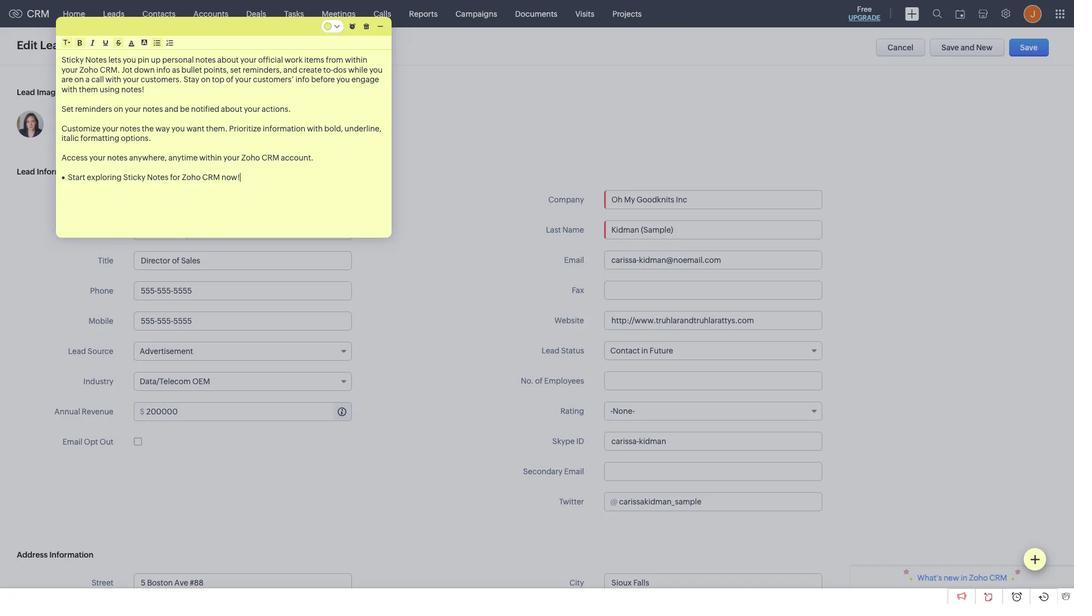 Task type: locate. For each thing, give the bounding box(es) containing it.
1 vertical spatial within
[[199, 153, 222, 162]]

2 horizontal spatial crm
[[262, 153, 280, 162]]

your up prioritize
[[244, 104, 260, 113]]

them.
[[206, 124, 228, 133]]

notes down "page"
[[85, 55, 107, 64]]

start exploring sticky notes for zoho crm now!
[[68, 173, 240, 182]]

lead left status
[[542, 347, 560, 356]]

1 horizontal spatial zoho
[[182, 173, 201, 182]]

0 vertical spatial email
[[565, 256, 584, 265]]

1 horizontal spatial and
[[284, 65, 297, 74]]

free
[[858, 5, 873, 13]]

1 horizontal spatial save
[[1021, 43, 1039, 52]]

0 horizontal spatial notes
[[85, 55, 107, 64]]

on
[[74, 75, 84, 84], [201, 75, 211, 84], [114, 104, 123, 113]]

pin
[[138, 55, 149, 64]]

lead left source
[[68, 347, 86, 356]]

crm left "home"
[[27, 8, 50, 20]]

address information
[[17, 551, 94, 560]]

before
[[311, 75, 335, 84]]

0 vertical spatial sticky
[[62, 55, 84, 64]]

on down using
[[114, 104, 123, 113]]

about
[[218, 55, 239, 64], [221, 104, 242, 113]]

and down work
[[284, 65, 297, 74]]

on left top
[[201, 75, 211, 84]]

and left new
[[961, 43, 975, 52]]

save for save
[[1021, 43, 1039, 52]]

lead image
[[17, 88, 60, 97]]

reminder image
[[350, 23, 356, 29]]

lead left image
[[17, 88, 35, 97]]

0 vertical spatial of
[[226, 75, 234, 84]]

profile image
[[1025, 5, 1042, 23]]

crm left now!
[[202, 173, 220, 182]]

zoho up a
[[79, 65, 98, 74]]

while
[[349, 65, 368, 74]]

edit down crm link
[[17, 39, 38, 52]]

1 vertical spatial of
[[536, 377, 543, 386]]

of right no.
[[536, 377, 543, 386]]

0 horizontal spatial edit
[[17, 39, 38, 52]]

0 vertical spatial information
[[37, 167, 81, 176]]

zoho down prioritize
[[241, 153, 260, 162]]

options.
[[121, 134, 151, 143]]

contacts link
[[134, 0, 185, 27]]

1 vertical spatial zoho
[[241, 153, 260, 162]]

crm left account.
[[262, 153, 280, 162]]

edit inside edit lead edit page layout
[[72, 41, 86, 50]]

about up prioritize
[[221, 104, 242, 113]]

within inside sticky notes lets you pin up personal notes about your official work items from within your zoho crm. jot down info as bullet points, set reminders, and create to-dos while you are on a call with your customers. stay on top of your customers' info before you engage with them using notes!
[[345, 55, 368, 64]]

city
[[570, 579, 584, 588]]

1 horizontal spatial with
[[106, 75, 121, 84]]

notes up the options.
[[120, 124, 140, 133]]

0 vertical spatial about
[[218, 55, 239, 64]]

your down formatting
[[89, 153, 106, 162]]

of down set on the top left of the page
[[226, 75, 234, 84]]

you up engage
[[370, 65, 383, 74]]

2 horizontal spatial with
[[307, 124, 323, 133]]

home
[[63, 9, 85, 18]]

2 horizontal spatial zoho
[[241, 153, 260, 162]]

1 vertical spatial notes
[[147, 173, 169, 182]]

2 vertical spatial zoho
[[182, 173, 201, 182]]

status
[[561, 347, 584, 356]]

are
[[62, 75, 73, 84]]

about up set on the top left of the page
[[218, 55, 239, 64]]

projects
[[613, 9, 642, 18]]

edit left "page"
[[72, 41, 86, 50]]

information right address
[[49, 551, 94, 560]]

upgrade
[[849, 14, 881, 22]]

1 vertical spatial email
[[63, 438, 82, 447]]

create menu image
[[906, 7, 920, 20]]

phone
[[90, 287, 114, 296]]

None field
[[63, 38, 71, 47]]

campaigns
[[456, 9, 498, 18]]

rating
[[561, 407, 584, 416]]

0 horizontal spatial with
[[62, 85, 77, 94]]

0 horizontal spatial of
[[226, 75, 234, 84]]

home link
[[54, 0, 94, 27]]

info
[[156, 65, 171, 74], [296, 75, 310, 84]]

save for save and new
[[942, 43, 960, 52]]

accounts link
[[185, 0, 238, 27]]

info up the customers.
[[156, 65, 171, 74]]

0 horizontal spatial crm
[[27, 8, 50, 20]]

of
[[226, 75, 234, 84], [536, 377, 543, 386]]

info down create at left
[[296, 75, 310, 84]]

1 vertical spatial and
[[284, 65, 297, 74]]

delete image
[[364, 23, 370, 29]]

zoho right "for"
[[182, 173, 201, 182]]

0 horizontal spatial sticky
[[62, 55, 84, 64]]

information down access
[[37, 167, 81, 176]]

last name
[[546, 226, 584, 235]]

2 vertical spatial with
[[307, 124, 323, 133]]

0 vertical spatial zoho
[[79, 65, 98, 74]]

crm
[[27, 8, 50, 20], [262, 153, 280, 162], [202, 173, 220, 182]]

documents
[[516, 9, 558, 18]]

1 horizontal spatial sticky
[[123, 173, 146, 182]]

your up notes!
[[123, 75, 139, 84]]

underline,
[[345, 124, 382, 133]]

2 vertical spatial crm
[[202, 173, 220, 182]]

0 horizontal spatial and
[[165, 104, 179, 113]]

1 vertical spatial sticky
[[123, 173, 146, 182]]

lead down image
[[17, 167, 35, 176]]

lead
[[40, 39, 66, 52], [17, 88, 35, 97], [17, 167, 35, 176], [542, 347, 560, 356], [68, 347, 86, 356]]

about inside sticky notes lets you pin up personal notes about your official work items from within your zoho crm. jot down info as bullet points, set reminders, and create to-dos while you are on a call with your customers. stay on top of your customers' info before you engage with them using notes!
[[218, 55, 239, 64]]

using
[[100, 85, 120, 94]]

from
[[326, 55, 344, 64]]

email
[[565, 256, 584, 265], [63, 438, 82, 447], [565, 467, 584, 476]]

anywhere,
[[129, 153, 167, 162]]

email left opt
[[63, 438, 82, 447]]

a
[[86, 75, 90, 84]]

your down set on the top left of the page
[[235, 75, 252, 84]]

stay
[[184, 75, 199, 84]]

visits link
[[567, 0, 604, 27]]

within up while
[[345, 55, 368, 64]]

personal
[[162, 55, 194, 64]]

save left new
[[942, 43, 960, 52]]

your up are
[[62, 65, 78, 74]]

zoho
[[79, 65, 98, 74], [241, 153, 260, 162], [182, 173, 201, 182]]

and inside sticky notes lets you pin up personal notes about your official work items from within your zoho crm. jot down info as bullet points, set reminders, and create to-dos while you are on a call with your customers. stay on top of your customers' info before you engage with them using notes!
[[284, 65, 297, 74]]

the
[[142, 124, 154, 133]]

information
[[37, 167, 81, 176], [49, 551, 94, 560]]

bullet
[[182, 65, 202, 74]]

0 horizontal spatial info
[[156, 65, 171, 74]]

your up formatting
[[102, 124, 118, 133]]

with down crm.
[[106, 75, 121, 84]]

mobile
[[89, 317, 114, 326]]

with left bold,
[[307, 124, 323, 133]]

lead status
[[542, 347, 584, 356]]

email down name
[[565, 256, 584, 265]]

2 horizontal spatial and
[[961, 43, 975, 52]]

notes left "for"
[[147, 173, 169, 182]]

lead for lead image
[[17, 88, 35, 97]]

you right way
[[172, 124, 185, 133]]

no. of employees
[[521, 377, 584, 386]]

2 vertical spatial and
[[165, 104, 179, 113]]

contacts
[[143, 9, 176, 18]]

within down customize your notes the way you want them. prioritize information with bold, underline, italic formatting options.
[[199, 153, 222, 162]]

2 save from the left
[[1021, 43, 1039, 52]]

source
[[88, 347, 114, 356]]

notes!
[[121, 85, 144, 94]]

and left be
[[165, 104, 179, 113]]

1 horizontal spatial info
[[296, 75, 310, 84]]

deals link
[[238, 0, 275, 27]]

information for lead information
[[37, 167, 81, 176]]

within
[[345, 55, 368, 64], [199, 153, 222, 162]]

1 horizontal spatial crm
[[202, 173, 220, 182]]

new
[[977, 43, 994, 52]]

with down are
[[62, 85, 77, 94]]

calls
[[374, 9, 391, 18]]

0 vertical spatial notes
[[85, 55, 107, 64]]

edit page layout link
[[72, 41, 132, 50]]

0 vertical spatial and
[[961, 43, 975, 52]]

1 vertical spatial information
[[49, 551, 94, 560]]

annual
[[54, 408, 80, 417]]

None text field
[[605, 221, 823, 240], [187, 222, 351, 240], [605, 281, 823, 300], [134, 574, 352, 593], [605, 221, 823, 240], [187, 222, 351, 240], [605, 281, 823, 300], [134, 574, 352, 593]]

lead source
[[68, 347, 114, 356]]

save
[[942, 43, 960, 52], [1021, 43, 1039, 52]]

sticky down anywhere,
[[123, 173, 146, 182]]

out
[[100, 438, 114, 447]]

customers.
[[141, 75, 182, 84]]

tasks link
[[275, 0, 313, 27]]

items
[[305, 55, 325, 64]]

0 horizontal spatial zoho
[[79, 65, 98, 74]]

0 horizontal spatial save
[[942, 43, 960, 52]]

customize
[[62, 124, 101, 133]]

1 vertical spatial about
[[221, 104, 242, 113]]

1 horizontal spatial notes
[[147, 173, 169, 182]]

official
[[258, 55, 283, 64]]

1 horizontal spatial edit
[[72, 41, 86, 50]]

email up twitter
[[565, 467, 584, 476]]

1 horizontal spatial within
[[345, 55, 368, 64]]

1 save from the left
[[942, 43, 960, 52]]

website
[[555, 316, 584, 325]]

sticky down edit lead edit page layout
[[62, 55, 84, 64]]

secondary
[[524, 467, 563, 476]]

notes up 'points,'
[[196, 55, 216, 64]]

0 vertical spatial within
[[345, 55, 368, 64]]

save down profile element
[[1021, 43, 1039, 52]]

1 vertical spatial info
[[296, 75, 310, 84]]

on left a
[[74, 75, 84, 84]]

with
[[106, 75, 121, 84], [62, 85, 77, 94], [307, 124, 323, 133]]

create
[[299, 65, 322, 74]]

None text field
[[605, 251, 823, 270], [134, 251, 352, 270], [134, 282, 352, 301], [605, 311, 823, 330], [134, 312, 352, 331], [605, 372, 823, 391], [146, 403, 351, 421], [605, 432, 823, 451], [605, 462, 823, 481], [620, 493, 822, 511], [605, 574, 823, 593], [605, 251, 823, 270], [134, 251, 352, 270], [134, 282, 352, 301], [605, 311, 823, 330], [134, 312, 352, 331], [605, 372, 823, 391], [146, 403, 351, 421], [605, 432, 823, 451], [605, 462, 823, 481], [620, 493, 822, 511], [605, 574, 823, 593]]

lead for lead information
[[17, 167, 35, 176]]

crm.
[[100, 65, 120, 74]]

sticky
[[62, 55, 84, 64], [123, 173, 146, 182]]

leads
[[103, 9, 125, 18]]



Task type: describe. For each thing, give the bounding box(es) containing it.
save and new button
[[930, 39, 1005, 57]]

anytime
[[168, 153, 198, 162]]

cancel
[[888, 43, 914, 52]]

meetings
[[322, 9, 356, 18]]

calls link
[[365, 0, 400, 27]]

now!
[[222, 173, 240, 182]]

your inside customize your notes the way you want them. prioritize information with bold, underline, italic formatting options.
[[102, 124, 118, 133]]

bold,
[[325, 124, 343, 133]]

up
[[151, 55, 161, 64]]

your up set on the top left of the page
[[241, 55, 257, 64]]

0 vertical spatial info
[[156, 65, 171, 74]]

profile element
[[1018, 0, 1049, 27]]

want
[[187, 124, 205, 133]]

start
[[68, 173, 85, 182]]

zoho inside sticky notes lets you pin up personal notes about your official work items from within your zoho crm. jot down info as bullet points, set reminders, and create to-dos while you are on a call with your customers. stay on top of your customers' info before you engage with them using notes!
[[79, 65, 98, 74]]

0 vertical spatial with
[[106, 75, 121, 84]]

lead for lead status
[[542, 347, 560, 356]]

save button
[[1010, 39, 1050, 57]]

set
[[230, 65, 241, 74]]

0 horizontal spatial on
[[74, 75, 84, 84]]

name
[[563, 226, 584, 235]]

deals
[[247, 9, 266, 18]]

information for address information
[[49, 551, 94, 560]]

lead up are
[[40, 39, 66, 52]]

tasks
[[284, 9, 304, 18]]

call
[[91, 75, 104, 84]]

notes inside sticky notes lets you pin up personal notes about your official work items from within your zoho crm. jot down info as bullet points, set reminders, and create to-dos while you are on a call with your customers. stay on top of your customers' info before you engage with them using notes!
[[196, 55, 216, 64]]

secondary email
[[524, 467, 584, 476]]

lead information
[[17, 167, 81, 176]]

twitter
[[560, 498, 584, 507]]

them
[[79, 85, 98, 94]]

save and new
[[942, 43, 994, 52]]

notes inside sticky notes lets you pin up personal notes about your official work items from within your zoho crm. jot down info as bullet points, set reminders, and create to-dos while you are on a call with your customers. stay on top of your customers' info before you engage with them using notes!
[[85, 55, 107, 64]]

your up now!
[[224, 153, 240, 162]]

top
[[212, 75, 225, 84]]

lead for lead source
[[68, 347, 86, 356]]

set reminders on your notes and be notified about your actions.
[[62, 104, 291, 113]]

search element
[[927, 0, 950, 27]]

skype
[[553, 437, 575, 446]]

image
[[37, 88, 60, 97]]

prioritize
[[229, 124, 261, 133]]

0 horizontal spatial within
[[199, 153, 222, 162]]

create new sticky note image
[[1031, 555, 1041, 565]]

email for email
[[565, 256, 584, 265]]

for
[[170, 173, 180, 182]]

you inside customize your notes the way you want them. prioritize information with bold, underline, italic formatting options.
[[172, 124, 185, 133]]

create menu element
[[899, 0, 927, 27]]

1 vertical spatial with
[[62, 85, 77, 94]]

notified
[[191, 104, 219, 113]]

of inside sticky notes lets you pin up personal notes about your official work items from within your zoho crm. jot down info as bullet points, set reminders, and create to-dos while you are on a call with your customers. stay on top of your customers' info before you engage with them using notes!
[[226, 75, 234, 84]]

title
[[98, 256, 114, 265]]

projects link
[[604, 0, 651, 27]]

1 horizontal spatial of
[[536, 377, 543, 386]]

formatting
[[81, 134, 119, 143]]

points,
[[204, 65, 229, 74]]

opt
[[84, 438, 98, 447]]

accounts
[[194, 9, 229, 18]]

no.
[[521, 377, 534, 386]]

to-
[[324, 65, 334, 74]]

fax
[[572, 286, 584, 295]]

notes inside customize your notes the way you want them. prioritize information with bold, underline, italic formatting options.
[[120, 124, 140, 133]]

with inside customize your notes the way you want them. prioritize information with bold, underline, italic formatting options.
[[307, 124, 323, 133]]

industry
[[83, 377, 114, 386]]

leads link
[[94, 0, 134, 27]]

street
[[92, 579, 114, 588]]

your down notes!
[[125, 104, 141, 113]]

actions.
[[262, 104, 291, 113]]

reminders
[[75, 104, 112, 113]]

italic
[[62, 134, 79, 143]]

reports link
[[400, 0, 447, 27]]

access your notes anywhere, anytime within your zoho crm account.
[[62, 153, 314, 162]]

layout
[[107, 41, 132, 50]]

notes up the
[[143, 104, 163, 113]]

you up 'jot'
[[123, 55, 136, 64]]

as
[[172, 65, 180, 74]]

you down dos
[[337, 75, 350, 84]]

2 vertical spatial email
[[565, 467, 584, 476]]

email opt out
[[63, 438, 114, 447]]

way
[[155, 124, 170, 133]]

employees
[[545, 377, 584, 386]]

last
[[546, 226, 561, 235]]

0 vertical spatial crm
[[27, 8, 50, 20]]

engage
[[352, 75, 379, 84]]

1 vertical spatial crm
[[262, 153, 280, 162]]

be
[[180, 104, 190, 113]]

and inside button
[[961, 43, 975, 52]]

reports
[[409, 9, 438, 18]]

about for notes
[[218, 55, 239, 64]]

free upgrade
[[849, 5, 881, 22]]

account.
[[281, 153, 314, 162]]

id
[[577, 437, 584, 446]]

information
[[263, 124, 306, 133]]

campaigns link
[[447, 0, 507, 27]]

visits
[[576, 9, 595, 18]]

down
[[134, 65, 155, 74]]

image image
[[17, 111, 44, 138]]

edit lead edit page layout
[[17, 39, 132, 52]]

access
[[62, 153, 88, 162]]

sticky inside sticky notes lets you pin up personal notes about your official work items from within your zoho crm. jot down info as bullet points, set reminders, and create to-dos while you are on a call with your customers. stay on top of your customers' info before you engage with them using notes!
[[62, 55, 84, 64]]

search image
[[933, 9, 943, 18]]

meetings link
[[313, 0, 365, 27]]

calendar image
[[956, 9, 966, 18]]

skype id
[[553, 437, 584, 446]]

email for email opt out
[[63, 438, 82, 447]]

2 horizontal spatial on
[[201, 75, 211, 84]]

sticky notes lets you pin up personal notes about your official work items from within your zoho crm. jot down info as bullet points, set reminders, and create to-dos while you are on a call with your customers. stay on top of your customers' info before you engage with them using notes!
[[62, 55, 385, 94]]

about for notified
[[221, 104, 242, 113]]

company
[[549, 195, 584, 204]]

1 horizontal spatial on
[[114, 104, 123, 113]]

annual revenue
[[54, 408, 114, 417]]

notes up exploring
[[107, 153, 128, 162]]



Task type: vqa. For each thing, say whether or not it's contained in the screenshot.
CALL TYPE
no



